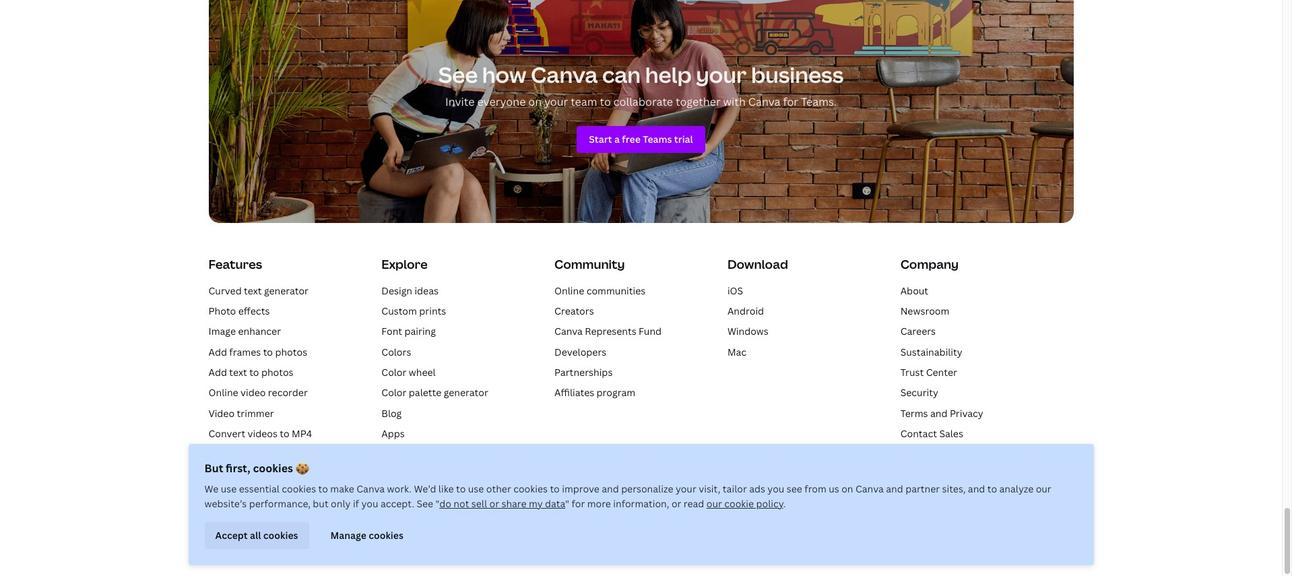 Task type: locate. For each thing, give the bounding box(es) containing it.
1 vertical spatial color
[[382, 386, 407, 399]]

sites,
[[942, 483, 966, 495]]

add for add frames to photos
[[209, 346, 227, 358]]

frames
[[229, 346, 261, 358]]

1 vertical spatial our
[[707, 497, 722, 510]]

more down improve
[[587, 497, 611, 510]]

your up read at the right bottom
[[676, 483, 697, 495]]

see inside see how canva can help your business invite everyone on your team to collaborate together with canva for teams.
[[438, 60, 478, 89]]

accept.
[[381, 497, 414, 510]]

1 horizontal spatial for
[[783, 94, 799, 109]]

color palette generator link
[[382, 386, 488, 399]]

1 horizontal spatial "
[[565, 497, 570, 510]]

0 horizontal spatial or
[[490, 497, 499, 510]]

mp4
[[292, 427, 312, 440]]

not
[[454, 497, 469, 510]]

privacy
[[950, 407, 984, 420]]

photo effects link
[[209, 305, 270, 317]]

0 vertical spatial color
[[382, 366, 407, 379]]

photos for add frames to photos
[[275, 346, 307, 358]]

color palette generator
[[382, 386, 488, 399]]

2 horizontal spatial see
[[438, 60, 478, 89]]

our down the visit,
[[707, 497, 722, 510]]

0 horizontal spatial our
[[707, 497, 722, 510]]

text up effects
[[244, 284, 262, 297]]

help
[[645, 60, 692, 89]]

canva represents fund link
[[555, 325, 662, 338]]

to
[[600, 94, 611, 109], [263, 346, 273, 358], [249, 366, 259, 379], [280, 427, 290, 440], [318, 483, 328, 495], [456, 483, 466, 495], [550, 483, 560, 495], [988, 483, 997, 495]]

use up sell
[[468, 483, 484, 495]]

data
[[545, 497, 565, 510]]

to right team
[[600, 94, 611, 109]]

only
[[331, 497, 351, 510]]

our right the analyze
[[1036, 483, 1052, 495]]

pairing
[[405, 325, 436, 338]]

terms and privacy
[[901, 407, 984, 420]]

color for color wheel
[[382, 366, 407, 379]]

see down the we'd at the left bottom
[[417, 497, 433, 510]]

add down image
[[209, 346, 227, 358]]

explore
[[382, 256, 428, 272]]

0 vertical spatial our
[[1036, 483, 1052, 495]]

0 vertical spatial on
[[529, 94, 542, 109]]

tailor
[[723, 483, 747, 495]]

convert videos to mp4 link
[[209, 427, 312, 440]]

everyone
[[477, 94, 526, 109]]

careers link
[[901, 325, 936, 338]]

photo
[[209, 305, 236, 317]]

curved text generator
[[209, 284, 309, 297]]

communities
[[587, 284, 646, 297]]

0 horizontal spatial for
[[572, 497, 585, 510]]

you right the if
[[362, 497, 378, 510]]

font pairing link
[[382, 325, 436, 338]]

generator right palette
[[444, 386, 488, 399]]

to up but
[[318, 483, 328, 495]]

on right everyone
[[529, 94, 542, 109]]

0 vertical spatial see
[[438, 60, 478, 89]]

use up the website's
[[221, 483, 237, 495]]

see inside we use essential cookies to make canva work. we'd like to use other cookies to improve and personalize your visit, tailor ads you see from us on canva and partner sites, and to analyze our website's performance, but only if you accept. see "
[[417, 497, 433, 510]]

2 vertical spatial see
[[417, 497, 433, 510]]

for down business
[[783, 94, 799, 109]]

or right sell
[[490, 497, 499, 510]]

1 vertical spatial generator
[[444, 386, 488, 399]]

online for online video recorder
[[209, 386, 238, 399]]

1 vertical spatial photos
[[261, 366, 294, 379]]

make
[[330, 483, 354, 495]]

0 vertical spatial your
[[696, 60, 747, 89]]

generator up effects
[[264, 284, 309, 297]]

2 vertical spatial your
[[676, 483, 697, 495]]

canva
[[531, 60, 598, 89], [748, 94, 781, 109], [555, 325, 583, 338], [357, 483, 385, 495], [856, 483, 884, 495]]

for down improve
[[572, 497, 585, 510]]

your left team
[[544, 94, 568, 109]]

to left the analyze
[[988, 483, 997, 495]]

generator for curved text generator
[[264, 284, 309, 297]]

1 vertical spatial text
[[229, 366, 247, 379]]

or
[[490, 497, 499, 510], [672, 497, 682, 510]]

add up video at the bottom of the page
[[209, 366, 227, 379]]

0 vertical spatial photos
[[275, 346, 307, 358]]

convert
[[209, 427, 245, 440]]

on right us
[[842, 483, 854, 495]]

0 vertical spatial for
[[783, 94, 799, 109]]

see more features link
[[209, 448, 291, 461]]

" inside we use essential cookies to make canva work. we'd like to use other cookies to improve and personalize your visit, tailor ads you see from us on canva and partner sites, and to analyze our website's performance, but only if you accept. see "
[[436, 497, 440, 510]]

wheel
[[409, 366, 436, 379]]

accept all cookies button
[[205, 522, 309, 549]]

more
[[228, 448, 251, 461], [587, 497, 611, 510]]

color for color palette generator
[[382, 386, 407, 399]]

1 add from the top
[[209, 346, 227, 358]]

photos up recorder
[[261, 366, 294, 379]]

0 horizontal spatial more
[[228, 448, 251, 461]]

1 horizontal spatial use
[[468, 483, 484, 495]]

we use essential cookies to make canva work. we'd like to use other cookies to improve and personalize your visit, tailor ads you see from us on canva and partner sites, and to analyze our website's performance, but only if you accept. see "
[[205, 483, 1052, 510]]

text down frames
[[229, 366, 247, 379]]

1 " from the left
[[436, 497, 440, 510]]

0 horizontal spatial on
[[529, 94, 542, 109]]

1 vertical spatial for
[[572, 497, 585, 510]]

0 horizontal spatial online
[[209, 386, 238, 399]]

2 add from the top
[[209, 366, 227, 379]]

your
[[696, 60, 747, 89], [544, 94, 568, 109], [676, 483, 697, 495]]

see up but
[[209, 448, 225, 461]]

policy
[[756, 497, 784, 510]]

1 color from the top
[[382, 366, 407, 379]]

online up creators
[[555, 284, 584, 297]]

font pairing
[[382, 325, 436, 338]]

1 horizontal spatial see
[[417, 497, 433, 510]]

company
[[901, 256, 959, 272]]

from
[[805, 483, 827, 495]]

your up with
[[696, 60, 747, 89]]

0 horizontal spatial "
[[436, 497, 440, 510]]

first,
[[226, 461, 250, 476]]

1 vertical spatial on
[[842, 483, 854, 495]]

to down enhancer
[[263, 346, 273, 358]]

color wheel
[[382, 366, 436, 379]]

1 or from the left
[[490, 497, 499, 510]]

features
[[254, 448, 291, 461]]

more up first,
[[228, 448, 251, 461]]

add text to photos link
[[209, 366, 294, 379]]

careers
[[901, 325, 936, 338]]

" down improve
[[565, 497, 570, 510]]

color
[[382, 366, 407, 379], [382, 386, 407, 399]]

1 vertical spatial more
[[587, 497, 611, 510]]

generator for color palette generator
[[444, 386, 488, 399]]

1 horizontal spatial generator
[[444, 386, 488, 399]]

custom prints
[[382, 305, 446, 317]]

photos for add text to photos
[[261, 366, 294, 379]]

on
[[529, 94, 542, 109], [842, 483, 854, 495]]

android link
[[728, 305, 764, 317]]

on inside see how canva can help your business invite everyone on your team to collaborate together with canva for teams.
[[529, 94, 542, 109]]

curved
[[209, 284, 242, 297]]

1 vertical spatial see
[[209, 448, 225, 461]]

your inside we use essential cookies to make canva work. we'd like to use other cookies to improve and personalize your visit, tailor ads you see from us on canva and partner sites, and to analyze our website's performance, but only if you accept. see "
[[676, 483, 697, 495]]

see up invite
[[438, 60, 478, 89]]

trust
[[901, 366, 924, 379]]

partnerships link
[[555, 366, 613, 379]]

2 use from the left
[[468, 483, 484, 495]]

do not sell or share my data " for more information, or read our cookie policy .
[[440, 497, 786, 510]]

0 horizontal spatial generator
[[264, 284, 309, 297]]

our cookie policy link
[[707, 497, 784, 510]]

0 vertical spatial online
[[555, 284, 584, 297]]

see
[[787, 483, 803, 495]]

template directory
[[382, 448, 468, 461]]

cookies
[[253, 461, 293, 476], [282, 483, 316, 495], [514, 483, 548, 495], [263, 529, 298, 542], [369, 529, 404, 542]]

1 horizontal spatial or
[[672, 497, 682, 510]]

teams.
[[801, 94, 837, 109]]

1 horizontal spatial online
[[555, 284, 584, 297]]

2 color from the top
[[382, 386, 407, 399]]

0 vertical spatial add
[[209, 346, 227, 358]]

or left read at the right bottom
[[672, 497, 682, 510]]

cookies down accept.
[[369, 529, 404, 542]]

with
[[723, 94, 746, 109]]

1 vertical spatial you
[[362, 497, 378, 510]]

you up policy
[[768, 483, 785, 495]]

photos down enhancer
[[275, 346, 307, 358]]

partner
[[906, 483, 940, 495]]

0 horizontal spatial use
[[221, 483, 237, 495]]

0 vertical spatial generator
[[264, 284, 309, 297]]

online up video at the bottom of the page
[[209, 386, 238, 399]]

1 horizontal spatial our
[[1036, 483, 1052, 495]]

1 horizontal spatial you
[[768, 483, 785, 495]]

video trimmer
[[209, 407, 274, 420]]

color up blog
[[382, 386, 407, 399]]

see how canva can help your business invite everyone on your team to collaborate together with canva for teams.
[[438, 60, 844, 109]]

0 horizontal spatial see
[[209, 448, 225, 461]]

if
[[353, 497, 359, 510]]

accept
[[215, 529, 248, 542]]

cookies down features
[[253, 461, 293, 476]]

custom
[[382, 305, 417, 317]]

generator
[[264, 284, 309, 297], [444, 386, 488, 399]]

" down like
[[436, 497, 440, 510]]

2 or from the left
[[672, 497, 682, 510]]

1 vertical spatial add
[[209, 366, 227, 379]]

color down colors
[[382, 366, 407, 379]]

visit,
[[699, 483, 721, 495]]

we'd
[[414, 483, 436, 495]]

1 vertical spatial online
[[209, 386, 238, 399]]

newsroom
[[901, 305, 950, 317]]

blog link
[[382, 407, 402, 420]]

1 horizontal spatial on
[[842, 483, 854, 495]]

contact
[[901, 427, 937, 440]]

trust center
[[901, 366, 958, 379]]

online communities
[[555, 284, 646, 297]]

work.
[[387, 483, 412, 495]]

android
[[728, 305, 764, 317]]

do
[[440, 497, 451, 510]]

0 vertical spatial text
[[244, 284, 262, 297]]



Task type: describe. For each thing, give the bounding box(es) containing it.
manage cookies
[[331, 529, 404, 542]]

website's
[[205, 497, 247, 510]]

palette
[[409, 386, 442, 399]]

about
[[901, 284, 929, 297]]

🍪
[[296, 461, 309, 476]]

security
[[901, 386, 939, 399]]

see for more
[[209, 448, 225, 461]]

on inside we use essential cookies to make canva work. we'd like to use other cookies to improve and personalize your visit, tailor ads you see from us on canva and partner sites, and to analyze our website's performance, but only if you accept. see "
[[842, 483, 854, 495]]

security link
[[901, 386, 939, 399]]

share
[[502, 497, 527, 510]]

affiliates program link
[[555, 386, 636, 399]]

canva right with
[[748, 94, 781, 109]]

videos
[[248, 427, 278, 440]]

video
[[241, 386, 266, 399]]

features
[[209, 256, 262, 272]]

apps
[[382, 427, 405, 440]]

for inside see how canva can help your business invite everyone on your team to collaborate together with canva for teams.
[[783, 94, 799, 109]]

cookies down 🍪
[[282, 483, 316, 495]]

see more features
[[209, 448, 291, 461]]

prints
[[419, 305, 446, 317]]

1 use from the left
[[221, 483, 237, 495]]

improve
[[562, 483, 600, 495]]

together
[[676, 94, 721, 109]]

video trimmer link
[[209, 407, 274, 420]]

windows link
[[728, 325, 769, 338]]

information,
[[613, 497, 670, 510]]

1 horizontal spatial more
[[587, 497, 611, 510]]

add frames to photos link
[[209, 346, 307, 358]]

team
[[571, 94, 597, 109]]

us
[[829, 483, 840, 495]]

like
[[439, 483, 454, 495]]

community
[[555, 256, 625, 272]]

canva right us
[[856, 483, 884, 495]]

to inside see how canva can help your business invite everyone on your team to collaborate together with canva for teams.
[[600, 94, 611, 109]]

canva down creators
[[555, 325, 583, 338]]

color wheel link
[[382, 366, 436, 379]]

we
[[205, 483, 219, 495]]

design ideas
[[382, 284, 439, 297]]

download
[[728, 256, 788, 272]]

to up data
[[550, 483, 560, 495]]

add for add text to photos
[[209, 366, 227, 379]]

design ideas link
[[382, 284, 439, 297]]

template directory link
[[382, 448, 468, 461]]

fund
[[639, 325, 662, 338]]

read
[[684, 497, 704, 510]]

trust center link
[[901, 366, 958, 379]]

to right like
[[456, 483, 466, 495]]

0 vertical spatial more
[[228, 448, 251, 461]]

affiliates program
[[555, 386, 636, 399]]

manage
[[331, 529, 366, 542]]

video
[[209, 407, 235, 420]]

our inside we use essential cookies to make canva work. we'd like to use other cookies to improve and personalize your visit, tailor ads you see from us on canva and partner sites, and to analyze our website's performance, but only if you accept. see "
[[1036, 483, 1052, 495]]

manage cookies button
[[320, 522, 414, 549]]

to up video
[[249, 366, 259, 379]]

0 vertical spatial you
[[768, 483, 785, 495]]

.
[[784, 497, 786, 510]]

collaborate
[[614, 94, 673, 109]]

design
[[382, 284, 412, 297]]

contact sales link
[[901, 427, 964, 440]]

enhancer
[[238, 325, 281, 338]]

affiliates
[[555, 386, 595, 399]]

cookie
[[725, 497, 754, 510]]

about link
[[901, 284, 929, 297]]

ads
[[749, 483, 766, 495]]

essential
[[239, 483, 280, 495]]

cookies up my
[[514, 483, 548, 495]]

business
[[751, 60, 844, 89]]

1 vertical spatial your
[[544, 94, 568, 109]]

how
[[482, 60, 527, 89]]

add frames to photos
[[209, 346, 307, 358]]

performance,
[[249, 497, 311, 510]]

image enhancer
[[209, 325, 281, 338]]

do not sell or share my data link
[[440, 497, 565, 510]]

terms and privacy link
[[901, 407, 984, 420]]

analyze
[[1000, 483, 1034, 495]]

curved text generator link
[[209, 284, 309, 297]]

canva up team
[[531, 60, 598, 89]]

apps link
[[382, 427, 405, 440]]

personalize
[[621, 483, 674, 495]]

sustainability link
[[901, 346, 963, 358]]

custom prints link
[[382, 305, 446, 317]]

my
[[529, 497, 543, 510]]

0 horizontal spatial you
[[362, 497, 378, 510]]

creators
[[555, 305, 594, 317]]

developers
[[555, 346, 607, 358]]

2 " from the left
[[565, 497, 570, 510]]

cookies right all
[[263, 529, 298, 542]]

terms
[[901, 407, 928, 420]]

sales
[[940, 427, 964, 440]]

and left the partner
[[886, 483, 904, 495]]

recorder
[[268, 386, 308, 399]]

other
[[486, 483, 511, 495]]

mac
[[728, 346, 747, 358]]

and up contact sales
[[931, 407, 948, 420]]

but
[[313, 497, 329, 510]]

see for how
[[438, 60, 478, 89]]

blog
[[382, 407, 402, 420]]

and up do not sell or share my data " for more information, or read our cookie policy .
[[602, 483, 619, 495]]

text for add
[[229, 366, 247, 379]]

online video recorder link
[[209, 386, 308, 399]]

text for curved
[[244, 284, 262, 297]]

canva up the if
[[357, 483, 385, 495]]

online for online communities
[[555, 284, 584, 297]]

center
[[926, 366, 958, 379]]

sustainability
[[901, 346, 963, 358]]

and right sites,
[[968, 483, 985, 495]]

add text to photos
[[209, 366, 294, 379]]

but first, cookies 🍪
[[205, 461, 309, 476]]

to left the mp4
[[280, 427, 290, 440]]



Task type: vqa. For each thing, say whether or not it's contained in the screenshot.
Their
no



